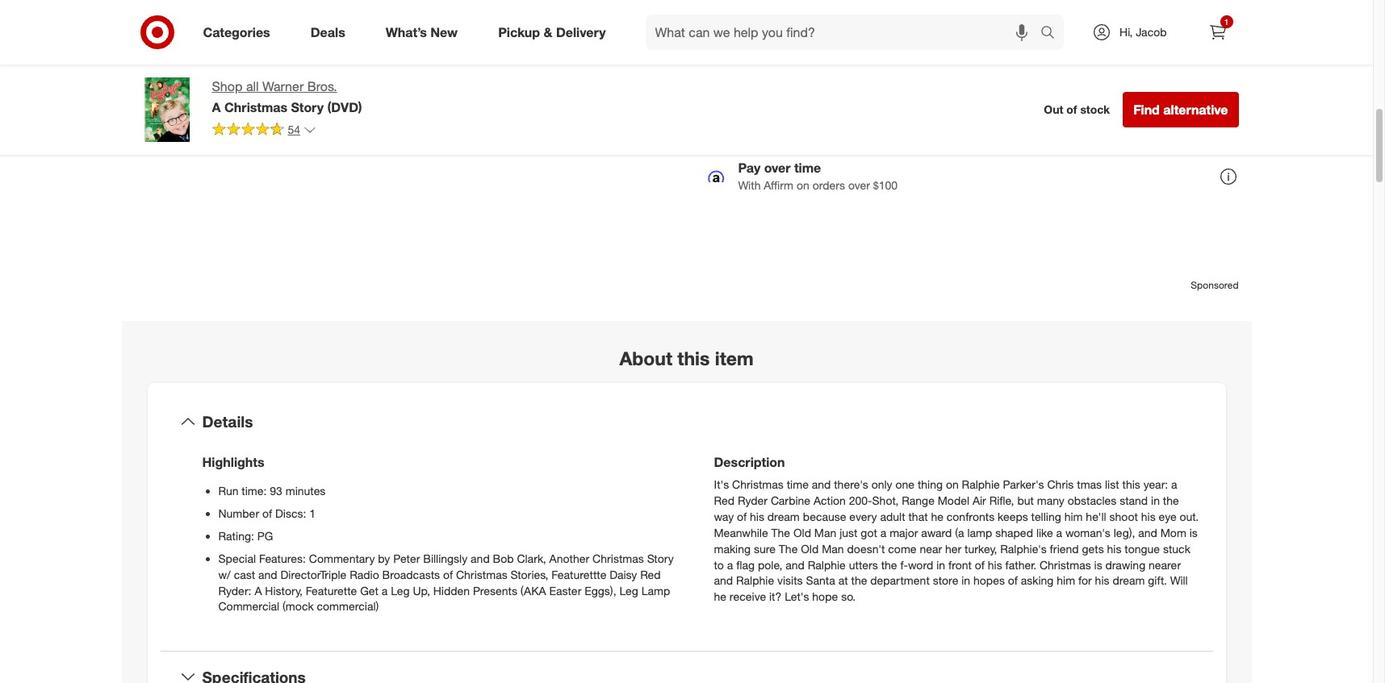 Task type: describe. For each thing, give the bounding box(es) containing it.
only
[[872, 478, 893, 491]]

bob
[[493, 552, 514, 566]]

action
[[814, 494, 846, 507]]

and up action
[[812, 478, 831, 491]]

of up pg
[[262, 507, 272, 520]]

leg),
[[1114, 526, 1135, 540]]

0 vertical spatial old
[[793, 526, 811, 540]]

a right the "got"
[[881, 526, 887, 540]]

his right for
[[1095, 574, 1110, 588]]

and down to
[[714, 574, 733, 588]]

his down leg),
[[1107, 542, 1122, 556]]

time inside pay over time with affirm on orders over $100
[[794, 160, 821, 176]]

what's new
[[386, 24, 458, 40]]

got
[[861, 526, 877, 540]]

2 vertical spatial ralphie
[[736, 574, 774, 588]]

easter
[[549, 584, 582, 598]]

major
[[890, 526, 918, 540]]

it's
[[714, 478, 729, 491]]

another
[[549, 552, 589, 566]]

red inside the description it's christmas time and there's only one thing on ralphie parker's chris tmas list this year: a red ryder carbine action 200-shot, range model air rifle, but many obstacles stand in the way of his dream because every adult that he confronts keeps telling him he'll shoot his eye out. meanwhile the old man just got a major award (a lamp shaped like a woman's leg), and mom is making sure the old man doesn't come near her turkey, ralphie's friend gets his tongue stuck to a flag pole, and ralphie utters the f-word in front of his father. christmas is drawing nearer and ralphie visits santa at the department store in hopes of asking him for his dream gift. will he receive it? let's hope so.
[[714, 494, 735, 507]]

what's
[[386, 24, 427, 40]]

it?
[[769, 590, 782, 604]]

by
[[378, 552, 390, 566]]

$100
[[873, 179, 898, 192]]

list
[[1105, 478, 1119, 491]]

carbine
[[771, 494, 811, 507]]

0 vertical spatial dream
[[768, 510, 800, 524]]

of up meanwhile
[[737, 510, 747, 524]]

1 horizontal spatial is
[[1190, 526, 1198, 540]]

stuck
[[1163, 542, 1191, 556]]

0 horizontal spatial over
[[764, 160, 791, 176]]

discs:
[[275, 507, 306, 520]]

stories,
[[511, 568, 549, 582]]

1 vertical spatial the
[[779, 542, 798, 556]]

red inside 'special features: commentary by peter billingsly and bob clark, another christmas story w/ cast and directortriple radio broadcasts of christmas stories, featurettte daisy red ryder: a history, featurette get a leg up, hidden presents (aka easter eggs), leg lamp commercial (mock commercial)'
[[640, 568, 661, 582]]

santa
[[806, 574, 835, 588]]

features:
[[259, 552, 306, 566]]

f-
[[900, 558, 908, 572]]

on inside the description it's christmas time and there's only one thing on ralphie parker's chris tmas list this year: a red ryder carbine action 200-shot, range model air rifle, but many obstacles stand in the way of his dream because every adult that he confronts keeps telling him he'll shoot his eye out. meanwhile the old man just got a major award (a lamp shaped like a woman's leg), and mom is making sure the old man doesn't come near her turkey, ralphie's friend gets his tongue stuck to a flag pole, and ralphie utters the f-word in front of his father. christmas is drawing nearer and ralphie visits santa at the department store in hopes of asking him for his dream gift. will he receive it? let's hope so.
[[946, 478, 959, 491]]

gift.
[[1148, 574, 1167, 588]]

find
[[1134, 102, 1160, 118]]

lamp
[[967, 526, 992, 540]]

image of a christmas story (dvd) image
[[134, 77, 199, 142]]

broadcasts
[[382, 568, 440, 582]]

flag
[[736, 558, 755, 572]]

billingsly
[[423, 552, 468, 566]]

number of discs: 1
[[218, 507, 316, 520]]

his left eye
[[1141, 510, 1156, 524]]

(a
[[955, 526, 964, 540]]

drawing
[[1106, 558, 1146, 572]]

shot,
[[872, 494, 899, 507]]

shaped
[[995, 526, 1033, 540]]

0 vertical spatial the
[[771, 526, 790, 540]]

shop all warner bros. a christmas story (dvd)
[[212, 78, 362, 115]]

affirm
[[764, 179, 794, 192]]

minutes
[[286, 484, 326, 498]]

0 horizontal spatial the
[[851, 574, 867, 588]]

out
[[1044, 103, 1063, 116]]

alternative
[[1164, 102, 1228, 118]]

up,
[[413, 584, 430, 598]]

and left bob
[[471, 552, 490, 566]]

will
[[1170, 574, 1188, 588]]

story inside shop all warner bros. a christmas story (dvd)
[[291, 99, 324, 115]]

details
[[202, 412, 253, 431]]

commercial)
[[317, 600, 379, 614]]

on inside pay over time with affirm on orders over $100
[[797, 179, 809, 192]]

word
[[908, 558, 933, 572]]

peter
[[393, 552, 420, 566]]

cast
[[234, 568, 255, 582]]

(aka
[[521, 584, 546, 598]]

1 vertical spatial is
[[1094, 558, 1102, 572]]

1 horizontal spatial in
[[962, 574, 970, 588]]

asking
[[1021, 574, 1054, 588]]

deals
[[311, 24, 345, 40]]

christmas up ryder
[[732, 478, 784, 491]]

of inside 'special features: commentary by peter billingsly and bob clark, another christmas story w/ cast and directortriple radio broadcasts of christmas stories, featurettte daisy red ryder: a history, featurette get a leg up, hidden presents (aka easter eggs), leg lamp commercial (mock commercial)'
[[443, 568, 453, 582]]

history,
[[265, 584, 303, 598]]

upload photo button
[[200, 28, 329, 64]]

a inside 'special features: commentary by peter billingsly and bob clark, another christmas story w/ cast and directortriple radio broadcasts of christmas stories, featurettte daisy red ryder: a history, featurette get a leg up, hidden presents (aka easter eggs), leg lamp commercial (mock commercial)'
[[382, 584, 388, 598]]

a right to
[[727, 558, 733, 572]]

of down father.
[[1008, 574, 1018, 588]]

about
[[619, 347, 672, 370]]

find alternative
[[1134, 102, 1228, 118]]

at
[[838, 574, 848, 588]]

pg
[[257, 529, 273, 543]]

pay
[[738, 160, 761, 176]]

range
[[902, 494, 935, 507]]

utters
[[849, 558, 878, 572]]

air
[[973, 494, 986, 507]]

her
[[945, 542, 962, 556]]

0 vertical spatial ralphie
[[962, 478, 1000, 491]]

telling
[[1031, 510, 1061, 524]]

his up 'hopes'
[[988, 558, 1002, 572]]

obstacles
[[1068, 494, 1117, 507]]

receive
[[730, 590, 766, 604]]

0 horizontal spatial 1
[[309, 507, 316, 520]]

his down ryder
[[750, 510, 764, 524]]

93
[[270, 484, 282, 498]]

1 horizontal spatial over
[[848, 179, 870, 192]]

featurettte
[[552, 568, 607, 582]]

run
[[218, 484, 239, 498]]

What can we help you find? suggestions appear below search field
[[645, 15, 1045, 50]]

father.
[[1006, 558, 1037, 572]]

number
[[218, 507, 259, 520]]

description
[[714, 454, 785, 470]]

to
[[714, 558, 724, 572]]

jacob
[[1136, 25, 1167, 39]]

photo
[[285, 38, 318, 54]]

0 vertical spatial man
[[814, 526, 837, 540]]

2 horizontal spatial in
[[1151, 494, 1160, 507]]

store
[[933, 574, 958, 588]]

hope
[[812, 590, 838, 604]]

clark,
[[517, 552, 546, 566]]

friend
[[1050, 542, 1079, 556]]

all
[[246, 78, 259, 94]]

of right out
[[1067, 103, 1077, 116]]

hi, jacob
[[1120, 25, 1167, 39]]

1 vertical spatial man
[[822, 542, 844, 556]]

but
[[1017, 494, 1034, 507]]



Task type: vqa. For each thing, say whether or not it's contained in the screenshot.
Red to the right
yes



Task type: locate. For each thing, give the bounding box(es) containing it.
0 vertical spatial him
[[1064, 510, 1083, 524]]

pickup & delivery link
[[484, 15, 626, 50]]

making
[[714, 542, 751, 556]]

1 vertical spatial time
[[787, 478, 809, 491]]

ryder:
[[218, 584, 251, 598]]

a right like at bottom
[[1056, 526, 1062, 540]]

0 vertical spatial red
[[714, 494, 735, 507]]

1 leg from the left
[[391, 584, 410, 598]]

red up lamp
[[640, 568, 661, 582]]

lamp
[[642, 584, 670, 598]]

front
[[948, 558, 972, 572]]

0 vertical spatial story
[[291, 99, 324, 115]]

0 horizontal spatial on
[[797, 179, 809, 192]]

rating: pg
[[218, 529, 273, 543]]

pole,
[[758, 558, 783, 572]]

pickup
[[498, 24, 540, 40]]

story down the bros.
[[291, 99, 324, 115]]

0 vertical spatial a
[[212, 99, 221, 115]]

description it's christmas time and there's only one thing on ralphie parker's chris tmas list this year: a red ryder carbine action 200-shot, range model air rifle, but many obstacles stand in the way of his dream because every adult that he confronts keeps telling him he'll shoot his eye out. meanwhile the old man just got a major award (a lamp shaped like a woman's leg), and mom is making sure the old man doesn't come near her turkey, ralphie's friend gets his tongue stuck to a flag pole, and ralphie utters the f-word in front of his father. christmas is drawing nearer and ralphie visits santa at the department store in hopes of asking him for his dream gift. will he receive it? let's hope so.
[[714, 454, 1199, 604]]

leg down broadcasts
[[391, 584, 410, 598]]

0 horizontal spatial in
[[937, 558, 945, 572]]

highlights
[[202, 454, 264, 470]]

0 horizontal spatial dream
[[768, 510, 800, 524]]

just
[[840, 526, 858, 540]]

1 vertical spatial red
[[640, 568, 661, 582]]

over
[[764, 160, 791, 176], [848, 179, 870, 192]]

presents
[[473, 584, 517, 598]]

1 vertical spatial story
[[647, 552, 674, 566]]

ralphie up the air
[[962, 478, 1000, 491]]

for
[[1079, 574, 1092, 588]]

1 horizontal spatial the
[[881, 558, 897, 572]]

red up way
[[714, 494, 735, 507]]

in down front
[[962, 574, 970, 588]]

0 vertical spatial he
[[931, 510, 944, 524]]

0 vertical spatial is
[[1190, 526, 1198, 540]]

chris
[[1047, 478, 1074, 491]]

the up sure
[[771, 526, 790, 540]]

award
[[921, 526, 952, 540]]

1 vertical spatial 1
[[309, 507, 316, 520]]

dream down carbine at the bottom of page
[[768, 510, 800, 524]]

christmas down friend
[[1040, 558, 1091, 572]]

on up model
[[946, 478, 959, 491]]

2 leg from the left
[[620, 584, 638, 598]]

on right "affirm"
[[797, 179, 809, 192]]

ralphie up receive
[[736, 574, 774, 588]]

meanwhile
[[714, 526, 768, 540]]

over left $100
[[848, 179, 870, 192]]

time up orders at top right
[[794, 160, 821, 176]]

1 horizontal spatial a
[[255, 584, 262, 598]]

the right at
[[851, 574, 867, 588]]

0 horizontal spatial he
[[714, 590, 727, 604]]

and up visits
[[786, 558, 805, 572]]

sure
[[754, 542, 776, 556]]

1 vertical spatial this
[[1123, 478, 1141, 491]]

way
[[714, 510, 734, 524]]

come
[[888, 542, 917, 556]]

over up "affirm"
[[764, 160, 791, 176]]

is down out.
[[1190, 526, 1198, 540]]

a
[[212, 99, 221, 115], [255, 584, 262, 598]]

one
[[896, 478, 915, 491]]

0 horizontal spatial story
[[291, 99, 324, 115]]

200-
[[849, 494, 872, 507]]

christmas up daisy
[[593, 552, 644, 566]]

man
[[814, 526, 837, 540], [822, 542, 844, 556]]

0 horizontal spatial leg
[[391, 584, 410, 598]]

1 vertical spatial him
[[1057, 574, 1075, 588]]

story up lamp
[[647, 552, 674, 566]]

1 horizontal spatial this
[[1123, 478, 1141, 491]]

about this item
[[619, 347, 754, 370]]

is down gets
[[1094, 558, 1102, 572]]

in up store
[[937, 558, 945, 572]]

and down features:
[[258, 568, 277, 582]]

this left item
[[678, 347, 710, 370]]

0 vertical spatial 1
[[1224, 17, 1229, 27]]

out of stock
[[1044, 103, 1110, 116]]

because
[[803, 510, 846, 524]]

the
[[1163, 494, 1179, 507], [881, 558, 897, 572], [851, 574, 867, 588]]

he'll
[[1086, 510, 1106, 524]]

thing
[[918, 478, 943, 491]]

him up woman's
[[1064, 510, 1083, 524]]

time up carbine at the bottom of page
[[787, 478, 809, 491]]

man down because
[[814, 526, 837, 540]]

1 horizontal spatial dream
[[1113, 574, 1145, 588]]

story inside 'special features: commentary by peter billingsly and bob clark, another christmas story w/ cast and directortriple radio broadcasts of christmas stories, featurettte daisy red ryder: a history, featurette get a leg up, hidden presents (aka easter eggs), leg lamp commercial (mock commercial)'
[[647, 552, 674, 566]]

1 horizontal spatial ralphie
[[808, 558, 846, 572]]

upload photo
[[239, 38, 318, 54]]

turkey,
[[965, 542, 997, 556]]

0 horizontal spatial this
[[678, 347, 710, 370]]

orders
[[813, 179, 845, 192]]

delivery
[[556, 24, 606, 40]]

new
[[431, 24, 458, 40]]

0 horizontal spatial a
[[212, 99, 221, 115]]

there's
[[834, 478, 868, 491]]

2 vertical spatial in
[[962, 574, 970, 588]]

0 horizontal spatial ralphie
[[736, 574, 774, 588]]

upload
[[239, 38, 281, 54]]

1 horizontal spatial red
[[714, 494, 735, 507]]

0 vertical spatial in
[[1151, 494, 1160, 507]]

2 vertical spatial the
[[851, 574, 867, 588]]

the up eye
[[1163, 494, 1179, 507]]

1 vertical spatial old
[[801, 542, 819, 556]]

special features: commentary by peter billingsly and bob clark, another christmas story w/ cast and directortriple radio broadcasts of christmas stories, featurettte daisy red ryder: a history, featurette get a leg up, hidden presents (aka easter eggs), leg lamp commercial (mock commercial)
[[218, 552, 674, 614]]

old down because
[[793, 526, 811, 540]]

shop
[[212, 78, 243, 94]]

ralphie's
[[1000, 542, 1047, 556]]

a right the year:
[[1171, 478, 1177, 491]]

model
[[938, 494, 970, 507]]

1 vertical spatial on
[[946, 478, 959, 491]]

leg down daisy
[[620, 584, 638, 598]]

this up stand
[[1123, 478, 1141, 491]]

shoot
[[1110, 510, 1138, 524]]

1 vertical spatial ralphie
[[808, 558, 846, 572]]

the left f-
[[881, 558, 897, 572]]

the right sure
[[779, 542, 798, 556]]

0 vertical spatial this
[[678, 347, 710, 370]]

his
[[750, 510, 764, 524], [1141, 510, 1156, 524], [1107, 542, 1122, 556], [988, 558, 1002, 572], [1095, 574, 1110, 588]]

he left receive
[[714, 590, 727, 604]]

ralphie up santa
[[808, 558, 846, 572]]

0 vertical spatial the
[[1163, 494, 1179, 507]]

christmas down all at the top left of the page
[[224, 99, 287, 115]]

of
[[1067, 103, 1077, 116], [262, 507, 272, 520], [737, 510, 747, 524], [975, 558, 985, 572], [443, 568, 453, 582], [1008, 574, 1018, 588]]

a inside shop all warner bros. a christmas story (dvd)
[[212, 99, 221, 115]]

2 horizontal spatial the
[[1163, 494, 1179, 507]]

pickup & delivery
[[498, 24, 606, 40]]

1 horizontal spatial on
[[946, 478, 959, 491]]

pay over time with affirm on orders over $100
[[738, 160, 898, 192]]

is
[[1190, 526, 1198, 540], [1094, 558, 1102, 572]]

time
[[794, 160, 821, 176], [787, 478, 809, 491]]

54 link
[[212, 122, 317, 140]]

this inside the description it's christmas time and there's only one thing on ralphie parker's chris tmas list this year: a red ryder carbine action 200-shot, range model air rifle, but many obstacles stand in the way of his dream because every adult that he confronts keeps telling him he'll shoot his eye out. meanwhile the old man just got a major award (a lamp shaped like a woman's leg), and mom is making sure the old man doesn't come near her turkey, ralphie's friend gets his tongue stuck to a flag pole, and ralphie utters the f-word in front of his father. christmas is drawing nearer and ralphie visits santa at the department store in hopes of asking him for his dream gift. will he receive it? let's hope so.
[[1123, 478, 1141, 491]]

christmas up presents
[[456, 568, 508, 582]]

a right get
[[382, 584, 388, 598]]

man down just
[[822, 542, 844, 556]]

daisy
[[610, 568, 637, 582]]

1 vertical spatial a
[[255, 584, 262, 598]]

get
[[360, 584, 379, 598]]

old up santa
[[801, 542, 819, 556]]

1 horizontal spatial leg
[[620, 584, 638, 598]]

rifle,
[[989, 494, 1014, 507]]

1 vertical spatial dream
[[1113, 574, 1145, 588]]

1 vertical spatial over
[[848, 179, 870, 192]]

mom
[[1161, 526, 1187, 540]]

0 horizontal spatial red
[[640, 568, 661, 582]]

a inside 'special features: commentary by peter billingsly and bob clark, another christmas story w/ cast and directortriple radio broadcasts of christmas stories, featurettte daisy red ryder: a history, featurette get a leg up, hidden presents (aka easter eggs), leg lamp commercial (mock commercial)'
[[255, 584, 262, 598]]

him
[[1064, 510, 1083, 524], [1057, 574, 1075, 588]]

1 horizontal spatial he
[[931, 510, 944, 524]]

rating:
[[218, 529, 254, 543]]

in down the year:
[[1151, 494, 1160, 507]]

search button
[[1033, 15, 1072, 53]]

a up commercial
[[255, 584, 262, 598]]

eggs),
[[585, 584, 616, 598]]

1 horizontal spatial story
[[647, 552, 674, 566]]

1 right discs:
[[309, 507, 316, 520]]

ryder
[[738, 494, 768, 507]]

54
[[288, 123, 300, 136]]

categories link
[[189, 15, 290, 50]]

1 vertical spatial in
[[937, 558, 945, 572]]

dream down drawing
[[1113, 574, 1145, 588]]

commentary
[[309, 552, 375, 566]]

1 vertical spatial the
[[881, 558, 897, 572]]

with
[[738, 179, 761, 192]]

stock
[[1080, 103, 1110, 116]]

out.
[[1180, 510, 1199, 524]]

he up award
[[931, 510, 944, 524]]

christmas inside shop all warner bros. a christmas story (dvd)
[[224, 99, 287, 115]]

0 horizontal spatial is
[[1094, 558, 1102, 572]]

1 link
[[1200, 15, 1236, 50]]

0 vertical spatial on
[[797, 179, 809, 192]]

ralphie
[[962, 478, 1000, 491], [808, 558, 846, 572], [736, 574, 774, 588]]

woman's
[[1066, 526, 1111, 540]]

and up tongue
[[1138, 526, 1158, 540]]

that
[[909, 510, 928, 524]]

him left for
[[1057, 574, 1075, 588]]

1 right the jacob
[[1224, 17, 1229, 27]]

a down shop
[[212, 99, 221, 115]]

on
[[797, 179, 809, 192], [946, 478, 959, 491]]

nearer
[[1149, 558, 1181, 572]]

so.
[[841, 590, 856, 604]]

0 vertical spatial over
[[764, 160, 791, 176]]

0 vertical spatial time
[[794, 160, 821, 176]]

time inside the description it's christmas time and there's only one thing on ralphie parker's chris tmas list this year: a red ryder carbine action 200-shot, range model air rifle, but many obstacles stand in the way of his dream because every adult that he confronts keeps telling him he'll shoot his eye out. meanwhile the old man just got a major award (a lamp shaped like a woman's leg), and mom is making sure the old man doesn't come near her turkey, ralphie's friend gets his tongue stuck to a flag pole, and ralphie utters the f-word in front of his father. christmas is drawing nearer and ralphie visits santa at the department store in hopes of asking him for his dream gift. will he receive it? let's hope so.
[[787, 478, 809, 491]]

2 horizontal spatial ralphie
[[962, 478, 1000, 491]]

1 horizontal spatial 1
[[1224, 17, 1229, 27]]

of down billingsly
[[443, 568, 453, 582]]

1 vertical spatial he
[[714, 590, 727, 604]]

adult
[[880, 510, 905, 524]]

of down 'turkey,' at the right of the page
[[975, 558, 985, 572]]



